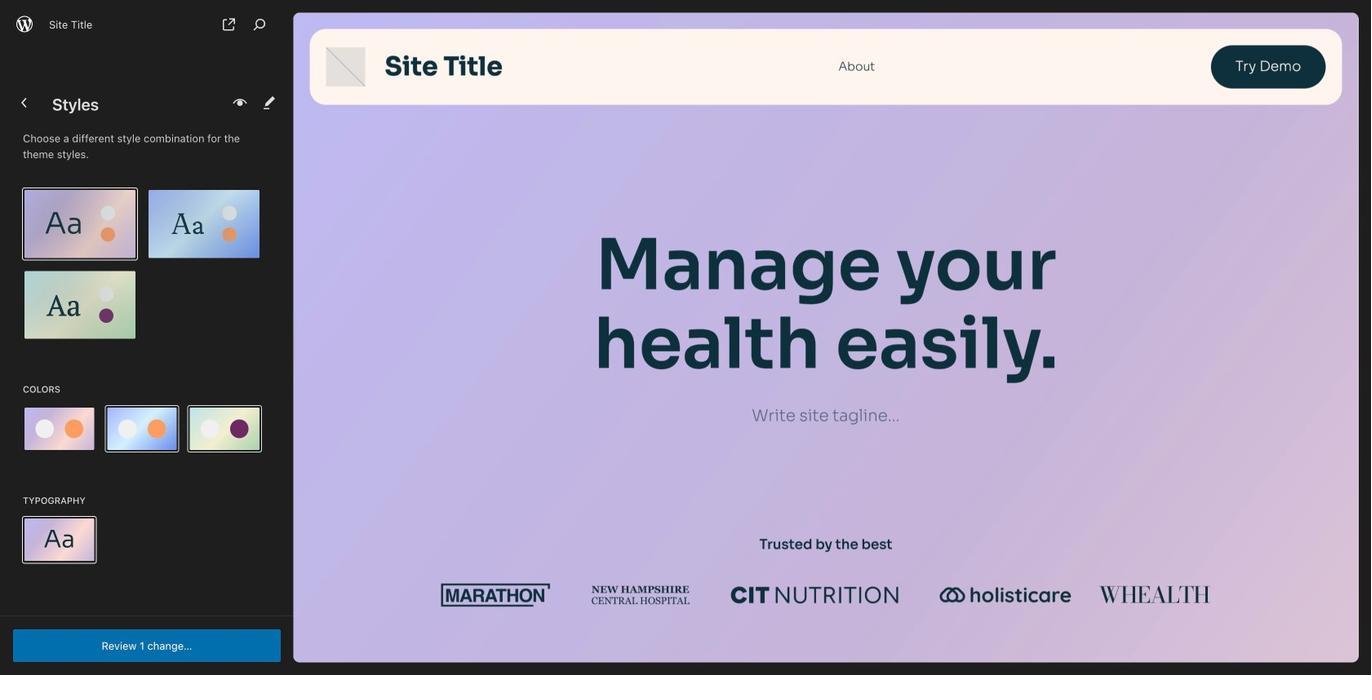Task type: locate. For each thing, give the bounding box(es) containing it.
style book image
[[230, 93, 250, 113]]

view site (opens in a new tab) image
[[219, 15, 239, 34]]

back image
[[15, 93, 34, 113]]



Task type: describe. For each thing, give the bounding box(es) containing it.
edit styles image
[[260, 93, 279, 113]]

open command palette image
[[250, 15, 269, 34]]



